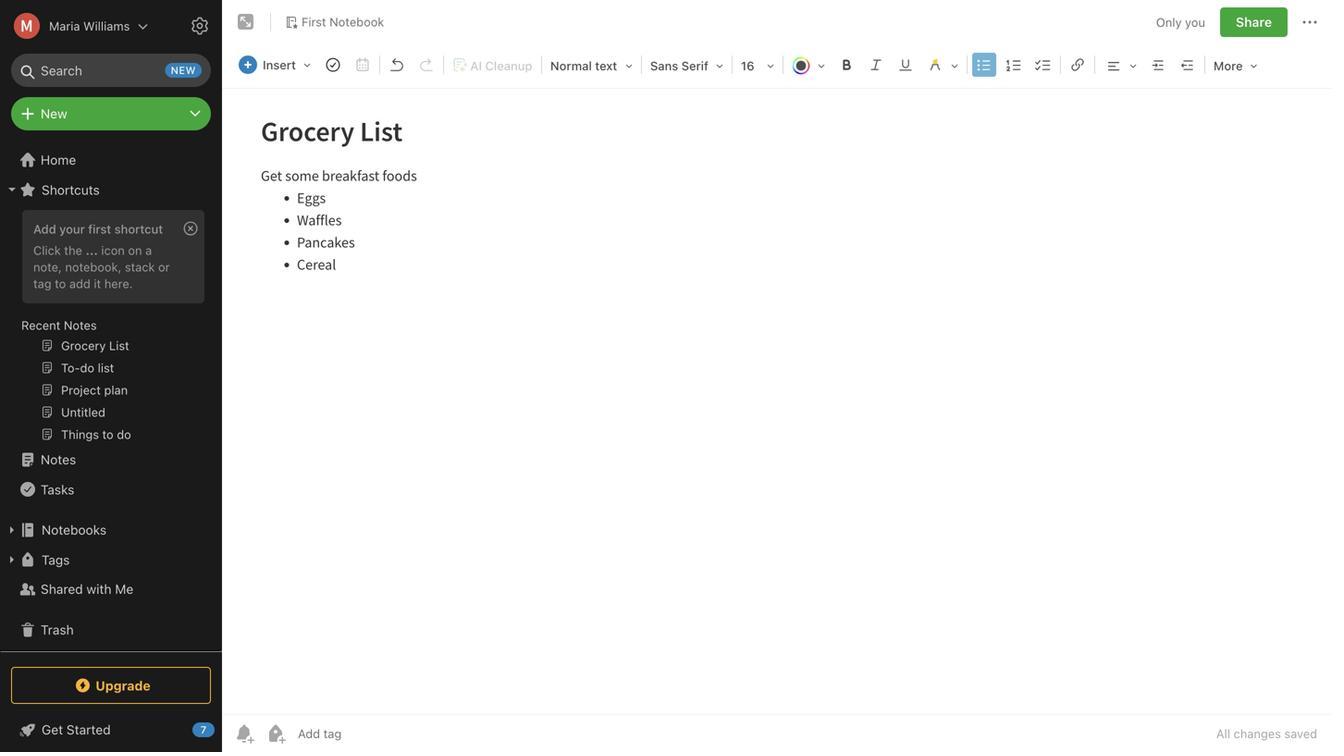 Task type: locate. For each thing, give the bounding box(es) containing it.
click to collapse image
[[215, 718, 229, 740]]

More field
[[1208, 52, 1265, 79]]

outdent image
[[1175, 52, 1201, 78]]

click the ...
[[33, 243, 98, 257]]

shortcut
[[114, 222, 163, 236]]

settings image
[[189, 15, 211, 37]]

recent
[[21, 318, 60, 332]]

it
[[94, 277, 101, 290]]

Alignment field
[[1097, 52, 1144, 79]]

maria williams
[[49, 19, 130, 33]]

first
[[88, 222, 111, 236]]

sans serif
[[651, 59, 709, 73]]

Font color field
[[786, 52, 832, 79]]

to
[[55, 277, 66, 290]]

notebooks
[[42, 522, 107, 538]]

tags
[[42, 552, 70, 568]]

notes right recent
[[64, 318, 97, 332]]

upgrade button
[[11, 667, 211, 704]]

shared with me
[[41, 582, 133, 597]]

share
[[1236, 14, 1272, 30]]

More actions field
[[1299, 7, 1321, 37]]

icon
[[101, 243, 125, 257]]

new search field
[[24, 54, 202, 87]]

insert link image
[[1065, 52, 1091, 78]]

group
[[0, 205, 214, 453]]

home link
[[0, 145, 222, 175]]

notebooks link
[[0, 515, 214, 545]]

upgrade
[[96, 678, 151, 693]]

tasks button
[[0, 475, 214, 504]]

the
[[64, 243, 82, 257]]

add your first shortcut
[[33, 222, 163, 236]]

Highlight field
[[921, 52, 965, 79]]

7
[[201, 724, 207, 736]]

first notebook
[[302, 15, 384, 29]]

group containing add your first shortcut
[[0, 205, 214, 453]]

more actions image
[[1299, 11, 1321, 33]]

normal
[[551, 59, 592, 73]]

Heading level field
[[544, 52, 639, 79]]

shared with me link
[[0, 575, 214, 604]]

notes
[[64, 318, 97, 332], [41, 452, 76, 467]]

underline image
[[893, 52, 919, 78]]

notes up tasks
[[41, 452, 76, 467]]

bulleted list image
[[972, 52, 998, 78]]

a
[[145, 243, 152, 257]]

1 vertical spatial notes
[[41, 452, 76, 467]]

more
[[1214, 59, 1243, 73]]

recent notes
[[21, 318, 97, 332]]

notes inside the 'notes' link
[[41, 452, 76, 467]]

shortcuts button
[[0, 175, 214, 205]]

Note Editor text field
[[222, 89, 1333, 714]]

shortcuts
[[42, 182, 100, 197]]

notes link
[[0, 445, 214, 475]]

trash
[[41, 622, 74, 638]]

maria
[[49, 19, 80, 33]]

Account field
[[0, 7, 148, 44]]

add
[[69, 277, 91, 290]]

tree
[[0, 145, 222, 656]]

16
[[741, 59, 755, 73]]

Add tag field
[[296, 726, 435, 742]]

0 vertical spatial notes
[[64, 318, 97, 332]]

trash link
[[0, 615, 214, 645]]

add
[[33, 222, 56, 236]]

stack
[[125, 260, 155, 274]]

here.
[[104, 277, 133, 290]]

icon on a note, notebook, stack or tag to add it here.
[[33, 243, 170, 290]]

or
[[158, 260, 170, 274]]

Help and Learning task checklist field
[[0, 715, 222, 745]]



Task type: describe. For each thing, give the bounding box(es) containing it.
normal text
[[551, 59, 617, 73]]

me
[[115, 582, 133, 597]]

tags button
[[0, 545, 214, 575]]

tasks
[[41, 482, 74, 497]]

Font family field
[[644, 52, 730, 79]]

first notebook button
[[279, 9, 391, 35]]

Insert field
[[234, 52, 317, 78]]

you
[[1186, 15, 1206, 29]]

notebook
[[330, 15, 384, 29]]

only you
[[1157, 15, 1206, 29]]

started
[[67, 722, 111, 738]]

task image
[[320, 52, 346, 78]]

your
[[59, 222, 85, 236]]

text
[[595, 59, 617, 73]]

expand notebooks image
[[5, 523, 19, 538]]

with
[[87, 582, 112, 597]]

undo image
[[384, 52, 410, 78]]

Font size field
[[735, 52, 781, 79]]

new
[[171, 64, 196, 76]]

sans
[[651, 59, 679, 73]]

add a reminder image
[[233, 723, 255, 745]]

note window element
[[222, 0, 1333, 752]]

share button
[[1221, 7, 1288, 37]]

...
[[86, 243, 98, 257]]

Search text field
[[24, 54, 198, 87]]

italic image
[[863, 52, 889, 78]]

notebook,
[[65, 260, 121, 274]]

indent image
[[1146, 52, 1172, 78]]

only
[[1157, 15, 1182, 29]]

new
[[41, 106, 67, 121]]

new button
[[11, 97, 211, 130]]

first
[[302, 15, 326, 29]]

note,
[[33, 260, 62, 274]]

saved
[[1285, 727, 1318, 741]]

all changes saved
[[1217, 727, 1318, 741]]

expand tags image
[[5, 552, 19, 567]]

get
[[42, 722, 63, 738]]

click
[[33, 243, 61, 257]]

add tag image
[[265, 723, 287, 745]]

williams
[[83, 19, 130, 33]]

changes
[[1234, 727, 1282, 741]]

group inside tree
[[0, 205, 214, 453]]

checklist image
[[1031, 52, 1057, 78]]

insert
[[263, 58, 296, 72]]

home
[[41, 152, 76, 168]]

numbered list image
[[1001, 52, 1027, 78]]

bold image
[[834, 52, 860, 78]]

on
[[128, 243, 142, 257]]

expand note image
[[235, 11, 257, 33]]

tree containing home
[[0, 145, 222, 656]]

get started
[[42, 722, 111, 738]]

shared
[[41, 582, 83, 597]]

serif
[[682, 59, 709, 73]]

tag
[[33, 277, 51, 290]]

all
[[1217, 727, 1231, 741]]



Task type: vqa. For each thing, say whether or not it's contained in the screenshot.
Share's "Share"
no



